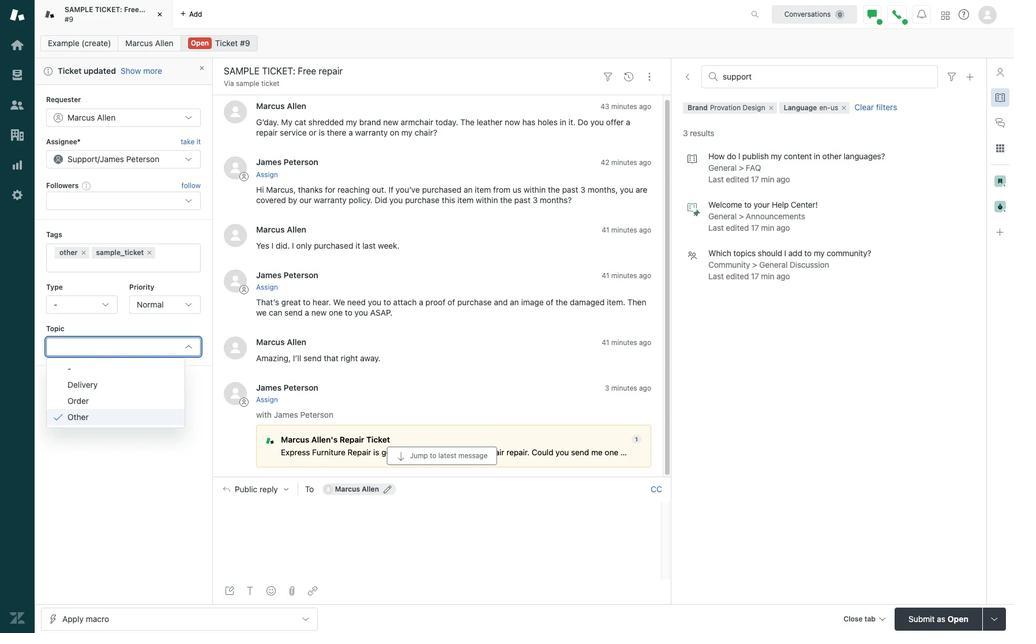 Task type: vqa. For each thing, say whether or not it's contained in the screenshot.
proof
yes



Task type: describe. For each thing, give the bounding box(es) containing it.
close
[[844, 615, 863, 623]]

example (create) button
[[40, 35, 119, 51]]

or
[[309, 128, 317, 138]]

week.
[[378, 241, 400, 250]]

policy.
[[349, 195, 373, 205]]

out.
[[372, 185, 387, 194]]

jump
[[410, 452, 428, 460]]

need
[[347, 297, 366, 307]]

1 vertical spatial within
[[476, 195, 498, 205]]

apps image
[[996, 144, 1006, 153]]

‭general‬ inside ‭how do i publish my content in other languages?‬ ‭general‬ > ‭faq‬ last edited 17 min ago
[[709, 163, 737, 173]]

repair inside the g'day. my cat shredded my brand new armchair today. the leather now has holes in it. do you offer a repair service or is there a warranty on my chair?
[[256, 128, 278, 138]]

topic element
[[46, 337, 201, 356]]

right
[[341, 353, 358, 363]]

close ticket collision notification image
[[199, 64, 206, 71]]

my inside ‭how do i publish my content in other languages?‬ ‭general‬ > ‭faq‬ last edited 17 min ago
[[771, 151, 782, 161]]

my inside ‭which topics should i add to my community?‬ community > general discussion last edited 17 min ago
[[814, 248, 825, 258]]

0 horizontal spatial item
[[458, 195, 474, 205]]

> inside ‭which topics should i add to my community?‬ community > general discussion last edited 17 min ago
[[753, 260, 758, 270]]

button displays agent's chat status as online. image
[[868, 10, 877, 19]]

to inside the ‭welcome to your help center!‬ ‭general‬ > ‭announcements‬ last edited 17 min ago
[[745, 200, 752, 210]]

41 minutes ago for attach
[[602, 271, 652, 280]]

your
[[754, 200, 770, 210]]

17 inside the ‭welcome to your help center!‬ ‭general‬ > ‭announcements‬ last edited 17 min ago
[[752, 223, 760, 233]]

conversations button
[[772, 5, 858, 23]]

i'll
[[293, 353, 301, 363]]

requester
[[46, 95, 81, 104]]

marcus.allen@example.com image
[[324, 485, 333, 494]]

thanks
[[298, 185, 323, 194]]

knowledge image
[[996, 93, 1006, 102]]

- button
[[46, 296, 118, 314]]

3 minutes ago text field
[[605, 384, 652, 392]]

i inside ‭how do i publish my content in other languages?‬ ‭general‬ > ‭faq‬ last edited 17 min ago
[[739, 151, 741, 161]]

copies
[[828, 448, 852, 457]]

to left hear.
[[303, 297, 311, 307]]

remove image for design
[[768, 105, 775, 112]]

to inside ‭which topics should i add to my community?‬ community > general discussion last edited 17 min ago
[[805, 248, 812, 258]]

ticket actions image
[[645, 72, 655, 81]]

peterson for 'james peterson' link associated with marcus,
[[284, 157, 319, 167]]

events image
[[625, 72, 634, 81]]

in inside the marcus allen's repair ticket express furniture repair is going to be handling his armchair repair. could you send me one of the submission forms for a repair? i'm out of physical copies in the office
[[855, 448, 861, 457]]

cat
[[295, 117, 306, 127]]

show
[[121, 66, 141, 76]]

1 horizontal spatial send
[[304, 353, 322, 363]]

1 vertical spatial purchased
[[314, 241, 354, 250]]

is inside the g'day. my cat shredded my brand new armchair today. the leather now has holes in it. do you offer a repair service or is there a warranty on my chair?
[[319, 128, 325, 138]]

2 avatar image from the top
[[224, 157, 247, 180]]

the left office at bottom
[[863, 448, 875, 457]]

offer
[[607, 117, 624, 127]]

community?‬
[[827, 248, 872, 258]]

add link (cmd k) image
[[308, 587, 317, 596]]

ago for 41 minutes ago text box on the right top of the page
[[640, 226, 652, 234]]

jump to latest message button
[[387, 447, 497, 465]]

‭how do i publish my content in other languages?‬ ‭general‬ > ‭faq‬ last edited 17 min ago
[[709, 151, 886, 184]]

damaged
[[570, 297, 605, 307]]

2 minutes from the top
[[612, 158, 638, 167]]

follow button
[[182, 181, 201, 191]]

ago inside the ‭welcome to your help center!‬ ‭general‬ > ‭announcements‬ last edited 17 min ago
[[777, 223, 791, 233]]

1 horizontal spatial within
[[524, 185, 546, 194]]

language en-us
[[784, 104, 839, 112]]

allen up the i'll
[[287, 337, 307, 347]]

hi
[[256, 185, 264, 194]]

express
[[281, 448, 310, 457]]

ticket:
[[95, 5, 122, 14]]

show more button
[[121, 66, 162, 76]]

marcus allen link inside secondary element
[[118, 35, 181, 51]]

3 james peterson link from the top
[[256, 383, 319, 392]]

image
[[522, 297, 544, 307]]

repair.
[[507, 448, 530, 457]]

warranty inside hi marcus, thanks for reaching out. if you've purchased an item from us within the past 3 months, you are covered by our warranty policy. did you purchase this item within the past 3 months?
[[314, 195, 347, 205]]

edited inside the ‭welcome to your help center!‬ ‭general‬ > ‭announcements‬ last edited 17 min ago
[[726, 223, 749, 233]]

min for i
[[762, 271, 775, 281]]

topic list box
[[46, 358, 185, 428]]

marcus allen link for g'day.
[[256, 101, 307, 111]]

assignee* element
[[46, 150, 201, 169]]

proof
[[426, 297, 446, 307]]

requester element
[[46, 108, 201, 127]]

take
[[181, 137, 195, 146]]

reply
[[260, 485, 278, 494]]

latest
[[439, 452, 457, 460]]

community
[[709, 260, 751, 270]]

sample ticket: free repair #9
[[65, 5, 161, 23]]

marcus up yes
[[256, 224, 285, 234]]

the
[[461, 117, 475, 127]]

our
[[300, 195, 312, 205]]

take it
[[181, 137, 201, 146]]

you left are on the top right of the page
[[620, 185, 634, 194]]

for inside hi marcus, thanks for reaching out. if you've purchased an item from us within the past 3 months, you are covered by our warranty policy. did you purchase this item within the past 3 months?
[[325, 185, 336, 194]]

conversationlabel log
[[212, 91, 898, 477]]

43 minutes ago text field
[[601, 102, 652, 111]]

41 minutes ago text field for that's great to hear. we need you to attach a proof of purchase and an image of the damaged item. then we can send a new one to you asap.
[[602, 271, 652, 280]]

my right on at the left top
[[402, 128, 413, 138]]

admin image
[[10, 188, 25, 203]]

remove image for sample_ticket
[[146, 249, 153, 256]]

customers image
[[10, 98, 25, 113]]

priority
[[129, 283, 154, 291]]

via
[[224, 79, 234, 88]]

(create)
[[82, 38, 111, 48]]

41 for attach
[[602, 271, 610, 280]]

assign button for hi
[[256, 170, 278, 180]]

can
[[269, 308, 282, 317]]

brand provation design
[[688, 104, 766, 112]]

sample
[[65, 5, 93, 14]]

by
[[288, 195, 297, 205]]

of right image
[[546, 297, 554, 307]]

marcus up g'day.
[[256, 101, 285, 111]]

do
[[578, 117, 589, 127]]

ticket for ticket updated show more
[[58, 66, 82, 76]]

purchase inside hi marcus, thanks for reaching out. if you've purchased an item from us within the past 3 months, you are covered by our warranty policy. did you purchase this item within the past 3 months?
[[405, 195, 440, 205]]

of right the me
[[621, 448, 629, 457]]

james up 'that's'
[[256, 270, 282, 280]]

reporting image
[[10, 158, 25, 173]]

the down from
[[501, 195, 513, 205]]

add inside ‭which topics should i add to my community?‬ community > general discussion last edited 17 min ago
[[789, 248, 803, 258]]

you down need
[[355, 308, 368, 317]]

marcus allen link for yes
[[256, 224, 307, 234]]

min for publish
[[762, 175, 775, 184]]

minutes for that's great to hear. we need you to attach a proof of purchase and an image of the damaged item. then we can send a new one to you asap.
[[612, 271, 638, 280]]

center!‬
[[791, 200, 818, 210]]

0 horizontal spatial past
[[515, 195, 531, 205]]

brand
[[688, 104, 708, 112]]

marcus allen up did.
[[256, 224, 307, 234]]

marcus inside marcus allen "link"
[[126, 38, 153, 48]]

james inside assignee* element
[[100, 154, 124, 164]]

marcus allen right marcus.allen@example.com icon on the left of the page
[[335, 485, 379, 494]]

time tracking image
[[995, 201, 1007, 212]]

we
[[256, 308, 267, 317]]

en-
[[820, 104, 831, 112]]

edited for do
[[726, 175, 749, 184]]

ago for 41 minutes ago text field related to amazing, i'll send that right away.
[[640, 338, 652, 347]]

i right yes
[[272, 241, 274, 250]]

#9 inside sample ticket: free repair #9
[[65, 15, 73, 23]]

macro
[[86, 614, 109, 624]]

peterson up allen's at left bottom
[[301, 410, 334, 420]]

ago for 43 minutes ago text field
[[640, 102, 652, 111]]

the inside that's great to hear. we need you to attach a proof of purchase and an image of the damaged item. then we can send a new one to you asap.
[[556, 297, 568, 307]]

warranty inside the g'day. my cat shredded my brand new armchair today. the leather now has holes in it. do you offer a repair service or is there a warranty on my chair?
[[355, 128, 388, 138]]

that
[[324, 353, 339, 363]]

publish
[[743, 151, 769, 161]]

allen up 'cat'
[[287, 101, 307, 111]]

to inside jump to latest message button
[[430, 452, 437, 460]]

other option
[[47, 409, 185, 426]]

armchair inside the g'day. my cat shredded my brand new armchair today. the leather now has holes in it. do you offer a repair service or is there a warranty on my chair?
[[401, 117, 434, 127]]

public reply button
[[213, 478, 298, 502]]

draft mode image
[[225, 587, 234, 596]]

min inside the ‭welcome to your help center!‬ ‭general‬ > ‭announcements‬ last edited 17 min ago
[[762, 223, 775, 233]]

insert emojis image
[[267, 587, 276, 596]]

me
[[592, 448, 603, 457]]

followers
[[46, 181, 79, 190]]

#9 inside secondary element
[[240, 38, 250, 48]]

a left proof
[[419, 297, 424, 307]]

peterson for 'james peterson' link associated with great
[[284, 270, 319, 280]]

assign for hi
[[256, 170, 278, 179]]

i inside ‭which topics should i add to my community?‬ community > general discussion last edited 17 min ago
[[785, 248, 787, 258]]

> inside the ‭welcome to your help center!‬ ‭general‬ > ‭announcements‬ last edited 17 min ago
[[739, 211, 744, 221]]

attach
[[393, 297, 417, 307]]

out
[[772, 448, 784, 457]]

james up hi
[[256, 157, 282, 167]]

hide composer image
[[438, 472, 447, 482]]

us inside hi marcus, thanks for reaching out. if you've purchased an item from us within the past 3 months, you are covered by our warranty policy. did you purchase this item within the past 3 months?
[[513, 185, 522, 194]]

6 avatar image from the top
[[224, 382, 247, 405]]

marcus allen up my
[[256, 101, 307, 111]]

amazing, i'll send that right away.
[[256, 353, 381, 363]]

5 avatar image from the top
[[224, 337, 247, 360]]

asap.
[[370, 308, 393, 317]]

41 minutes ago text field
[[602, 226, 652, 234]]

order
[[68, 396, 89, 406]]

months,
[[588, 185, 618, 194]]

marcus allen inside secondary element
[[126, 38, 174, 48]]

to inside the marcus allen's repair ticket express furniture repair is going to be handling his armchair repair. could you send me one of the submission forms for a repair? i'm out of physical copies in the office
[[405, 448, 412, 457]]

you inside the marcus allen's repair ticket express furniture repair is going to be handling his armchair repair. could you send me one of the submission forms for a repair? i'm out of physical copies in the office
[[556, 448, 569, 457]]

marcus up amazing,
[[256, 337, 285, 347]]

1 vertical spatial repair
[[348, 448, 371, 457]]

3 assign button from the top
[[256, 395, 278, 405]]

notifications image
[[918, 10, 927, 19]]

i'm
[[759, 448, 770, 457]]

ago for 42 minutes ago text field
[[640, 158, 652, 167]]

a right there
[[349, 128, 353, 138]]

3 41 minutes ago from the top
[[602, 338, 652, 347]]

yes i did. i only purchased it last week.
[[256, 241, 400, 250]]

forms
[[689, 448, 710, 457]]

from
[[494, 185, 511, 194]]

17 for i
[[752, 175, 760, 184]]

remove image for other
[[80, 249, 87, 256]]

type
[[46, 283, 63, 291]]

displays possible ticket submission types image
[[991, 615, 1000, 624]]

get help image
[[959, 9, 970, 20]]

ticket for ticket #9
[[215, 38, 238, 48]]

close tab button
[[839, 608, 891, 632]]

4 avatar image from the top
[[224, 269, 247, 292]]

edited for topics
[[726, 271, 749, 281]]

bookmarks image
[[995, 175, 1007, 187]]

holes
[[538, 117, 558, 127]]

assign button for that's
[[256, 282, 278, 293]]

ticket #9
[[215, 38, 250, 48]]

ago inside ‭which topics should i add to my community?‬ community > general discussion last edited 17 min ago
[[777, 271, 791, 281]]

Topic field
[[54, 342, 180, 352]]

topics
[[734, 248, 756, 258]]

add inside dropdown button
[[189, 10, 202, 18]]

0 vertical spatial item
[[475, 185, 491, 194]]

ago for 3 minutes ago text box
[[640, 384, 652, 392]]

months?
[[540, 195, 572, 205]]

send inside the marcus allen's repair ticket express furniture repair is going to be handling his armchair repair. could you send me one of the submission forms for a repair? i'm out of physical copies in the office
[[571, 448, 590, 457]]

organizations image
[[10, 128, 25, 143]]

one inside the marcus allen's repair ticket express furniture repair is going to be handling his armchair repair. could you send me one of the submission forms for a repair? i'm out of physical copies in the office
[[605, 448, 619, 457]]

‭faq‬
[[746, 163, 762, 173]]

with james peterson
[[256, 410, 334, 420]]

3 minutes ago
[[605, 384, 652, 392]]

a right offer
[[626, 117, 631, 127]]

allen inside secondary element
[[155, 38, 174, 48]]

it inside conversationlabel log
[[356, 241, 360, 250]]

‭which
[[709, 248, 732, 258]]

you've
[[396, 185, 420, 194]]

marcus allen link for amazing,
[[256, 337, 307, 347]]

peterson for 1st 'james peterson' link from the bottom
[[284, 383, 319, 392]]

hear.
[[313, 297, 331, 307]]

marcus allen's repair ticket express furniture repair is going to be handling his armchair repair. could you send me one of the submission forms for a repair? i'm out of physical copies in the office
[[281, 435, 898, 457]]

0 vertical spatial repair
[[340, 435, 365, 445]]



Task type: locate. For each thing, give the bounding box(es) containing it.
marcus right marcus.allen@example.com icon on the left of the page
[[335, 485, 360, 494]]

discussion
[[790, 260, 830, 270]]

purchase left and
[[458, 297, 492, 307]]

1 horizontal spatial armchair
[[472, 448, 505, 457]]

3 17 from the top
[[752, 271, 760, 281]]

minutes
[[612, 102, 638, 111], [612, 158, 638, 167], [612, 226, 638, 234], [612, 271, 638, 280], [612, 338, 638, 347], [612, 384, 638, 392]]

2 last from the top
[[709, 223, 724, 233]]

0 vertical spatial it
[[197, 137, 201, 146]]

0 vertical spatial add
[[189, 10, 202, 18]]

cc
[[651, 485, 663, 494]]

a inside the marcus allen's repair ticket express furniture repair is going to be handling his armchair repair. could you send me one of the submission forms for a repair? i'm out of physical copies in the office
[[724, 448, 729, 457]]

other down tags
[[59, 248, 78, 257]]

be
[[414, 448, 424, 457]]

via sample ticket
[[224, 79, 280, 88]]

3 41 from the top
[[602, 338, 610, 347]]

last for ‭how do i publish my content in other languages?‬ ‭general‬ > ‭faq‬ last edited 17 min ago
[[709, 175, 724, 184]]

it
[[197, 137, 201, 146], [356, 241, 360, 250]]

to right jump
[[430, 452, 437, 460]]

furniture
[[312, 448, 346, 457]]

1 vertical spatial it
[[356, 241, 360, 250]]

marcus allen link up did.
[[256, 224, 307, 234]]

item
[[475, 185, 491, 194], [458, 195, 474, 205]]

0 vertical spatial last
[[709, 175, 724, 184]]

0 vertical spatial #9
[[65, 15, 73, 23]]

purchased inside hi marcus, thanks for reaching out. if you've purchased an item from us within the past 3 months, you are covered by our warranty policy. did you purchase this item within the past 3 months?
[[422, 185, 462, 194]]

new inside that's great to hear. we need you to attach a proof of purchase and an image of the damaged item. then we can send a new one to you asap.
[[312, 308, 327, 317]]

0 horizontal spatial add
[[189, 10, 202, 18]]

should
[[758, 248, 783, 258]]

on
[[390, 128, 400, 138]]

peterson inside assignee* element
[[126, 154, 160, 164]]

minutes down are on the top right of the page
[[612, 226, 638, 234]]

2 vertical spatial 41 minutes ago
[[602, 338, 652, 347]]

james peterson assign for marcus,
[[256, 157, 319, 179]]

zendesk image
[[10, 611, 25, 626]]

minutes up item.
[[612, 271, 638, 280]]

0 vertical spatial open
[[191, 39, 209, 47]]

1 vertical spatial other
[[59, 248, 78, 257]]

0 vertical spatial other
[[823, 151, 842, 161]]

1 horizontal spatial new
[[383, 117, 399, 127]]

3 avatar image from the top
[[224, 224, 247, 247]]

jump to latest message
[[410, 452, 488, 460]]

example (create)
[[48, 38, 111, 48]]

2 41 from the top
[[602, 271, 610, 280]]

remove image left sample_ticket
[[80, 249, 87, 256]]

an inside that's great to hear. we need you to attach a proof of purchase and an image of the damaged item. then we can send a new one to you asap.
[[510, 297, 519, 307]]

1 41 minutes ago text field from the top
[[602, 271, 652, 280]]

minutes for g'day. my cat shredded my brand new armchair today. the leather now has holes in it. do you offer a repair service or is there a warranty on my chair?
[[612, 102, 638, 111]]

marcus allen
[[126, 38, 174, 48], [256, 101, 307, 111], [68, 112, 116, 122], [256, 224, 307, 234], [256, 337, 307, 347], [335, 485, 379, 494]]

past left months?
[[515, 195, 531, 205]]

tabs tab list
[[35, 0, 739, 29]]

new
[[383, 117, 399, 127], [312, 308, 327, 317]]

minutes up offer
[[612, 102, 638, 111]]

1 vertical spatial send
[[304, 353, 322, 363]]

g'day. my cat shredded my brand new armchair today. the leather now has holes in it. do you offer a repair service or is there a warranty on my chair?
[[256, 117, 631, 138]]

41 minutes ago text field up then
[[602, 271, 652, 280]]

allen's
[[312, 435, 338, 445]]

1 vertical spatial for
[[712, 448, 722, 457]]

allen left the edit user icon at the bottom left of page
[[362, 485, 379, 494]]

minutes for amazing, i'll send that right away.
[[612, 338, 638, 347]]

james up the with
[[256, 383, 282, 392]]

allen up only
[[287, 224, 307, 234]]

1 horizontal spatial remove image
[[146, 249, 153, 256]]

james peterson assign for great
[[256, 270, 319, 291]]

0 vertical spatial armchair
[[401, 117, 434, 127]]

send down "great"
[[285, 308, 303, 317]]

content
[[784, 151, 812, 161]]

1 vertical spatial add
[[789, 248, 803, 258]]

an left from
[[464, 185, 473, 194]]

1 vertical spatial min
[[762, 223, 775, 233]]

follow
[[182, 181, 201, 190]]

sample_ticket
[[96, 248, 144, 257]]

1 vertical spatial new
[[312, 308, 327, 317]]

1 vertical spatial an
[[510, 297, 519, 307]]

1 vertical spatial last
[[709, 223, 724, 233]]

filter image
[[948, 72, 957, 81]]

3 edited from the top
[[726, 271, 749, 281]]

my up there
[[346, 117, 357, 127]]

1 vertical spatial james peterson assign
[[256, 270, 319, 291]]

min inside ‭how do i publish my content in other languages?‬ ‭general‬ > ‭faq‬ last edited 17 min ago
[[762, 175, 775, 184]]

1 assign from the top
[[256, 170, 278, 179]]

support
[[68, 154, 98, 164]]

new up on at the left top
[[383, 117, 399, 127]]

1 horizontal spatial is
[[374, 448, 380, 457]]

2 ‭general‬ from the top
[[709, 211, 737, 221]]

>
[[739, 163, 744, 173], [739, 211, 744, 221], [753, 260, 758, 270]]

3
[[683, 128, 688, 138], [581, 185, 586, 194], [533, 195, 538, 205], [605, 384, 610, 392]]

i right did.
[[292, 241, 294, 250]]

1 vertical spatial james peterson link
[[256, 270, 319, 280]]

3 last from the top
[[709, 271, 724, 281]]

2 remove image from the left
[[146, 249, 153, 256]]

james peterson link up marcus,
[[256, 157, 319, 167]]

remove image for us
[[841, 105, 848, 112]]

one
[[329, 308, 343, 317], [605, 448, 619, 457]]

marcus allen link up more
[[118, 35, 181, 51]]

last for ‭which topics should i add to my community?‬ community > general discussion last edited 17 min ago
[[709, 271, 724, 281]]

of
[[448, 297, 455, 307], [546, 297, 554, 307], [621, 448, 629, 457], [786, 448, 794, 457]]

3 james peterson assign from the top
[[256, 383, 319, 404]]

2 vertical spatial assign
[[256, 396, 278, 404]]

the left damaged
[[556, 297, 568, 307]]

of right "out" at the bottom right
[[786, 448, 794, 457]]

last down the community
[[709, 271, 724, 281]]

41 minutes ago for week.
[[602, 226, 652, 234]]

2 assign button from the top
[[256, 282, 278, 293]]

minutes for yes i did. i only purchased it last week.
[[612, 226, 638, 234]]

hi marcus, thanks for reaching out. if you've purchased an item from us within the past 3 months, you are covered by our warranty policy. did you purchase this item within the past 3 months?
[[256, 185, 650, 205]]

repair inside sample ticket: free repair #9
[[141, 5, 161, 14]]

in inside the g'day. my cat shredded my brand new armchair today. the leather now has holes in it. do you offer a repair service or is there a warranty on my chair?
[[560, 117, 567, 127]]

more
[[143, 66, 162, 76]]

1 vertical spatial repair
[[256, 128, 278, 138]]

0 vertical spatial 17
[[752, 175, 760, 184]]

1 remove image from the left
[[768, 105, 775, 112]]

peterson
[[126, 154, 160, 164], [284, 157, 319, 167], [284, 270, 319, 280], [284, 383, 319, 392], [301, 410, 334, 420]]

0 vertical spatial purchase
[[405, 195, 440, 205]]

‭general‬
[[709, 163, 737, 173], [709, 211, 737, 221]]

send
[[285, 308, 303, 317], [304, 353, 322, 363], [571, 448, 590, 457]]

1 vertical spatial past
[[515, 195, 531, 205]]

submit as open
[[909, 614, 969, 624]]

james peterson link up with james peterson
[[256, 383, 319, 392]]

reaching
[[338, 185, 370, 194]]

add up discussion
[[789, 248, 803, 258]]

repair up furniture
[[340, 435, 365, 445]]

alert
[[35, 58, 212, 85]]

you
[[591, 117, 604, 127], [620, 185, 634, 194], [390, 195, 403, 205], [368, 297, 382, 307], [355, 308, 368, 317], [556, 448, 569, 457]]

office
[[877, 448, 898, 457]]

- for -
[[54, 300, 57, 310]]

1 vertical spatial warranty
[[314, 195, 347, 205]]

2 horizontal spatial ticket
[[367, 435, 390, 445]]

0 horizontal spatial is
[[319, 128, 325, 138]]

my up discussion
[[814, 248, 825, 258]]

2 vertical spatial edited
[[726, 271, 749, 281]]

ticket inside secondary element
[[215, 38, 238, 48]]

the up months?
[[548, 185, 560, 194]]

1 min from the top
[[762, 175, 775, 184]]

create or request article image
[[966, 72, 976, 81]]

2 vertical spatial james peterson link
[[256, 383, 319, 392]]

conversations
[[785, 10, 831, 18]]

assign for that's
[[256, 283, 278, 291]]

his
[[459, 448, 470, 457]]

purchase inside that's great to hear. we need you to attach a proof of purchase and an image of the damaged item. then we can send a new one to you asap.
[[458, 297, 492, 307]]

help
[[772, 200, 789, 210]]

assign up the with
[[256, 396, 278, 404]]

ticket inside ticket updated show more
[[58, 66, 82, 76]]

min inside ‭which topics should i add to my community?‬ community > general discussion last edited 17 min ago
[[762, 271, 775, 281]]

marcus inside the marcus allen's repair ticket express furniture repair is going to be handling his armchair repair. could you send me one of the submission forms for a repair? i'm out of physical copies in the office
[[281, 435, 310, 445]]

us right from
[[513, 185, 522, 194]]

1 vertical spatial 41 minutes ago
[[602, 271, 652, 280]]

0 vertical spatial past
[[563, 185, 579, 194]]

submission
[[645, 448, 686, 457]]

assign
[[256, 170, 278, 179], [256, 283, 278, 291], [256, 396, 278, 404]]

open right as
[[948, 614, 969, 624]]

last down ‭how
[[709, 175, 724, 184]]

1 ‭general‬ from the top
[[709, 163, 737, 173]]

0 horizontal spatial an
[[464, 185, 473, 194]]

1 last from the top
[[709, 175, 724, 184]]

it left last
[[356, 241, 360, 250]]

> down topics
[[753, 260, 758, 270]]

1 41 from the top
[[602, 226, 610, 234]]

- delivery
[[68, 364, 98, 390]]

41
[[602, 226, 610, 234], [602, 271, 610, 280], [602, 338, 610, 347]]

0 vertical spatial 41
[[602, 226, 610, 234]]

add
[[189, 10, 202, 18], [789, 248, 803, 258]]

> inside ‭how do i publish my content in other languages?‬ ‭general‬ > ‭faq‬ last edited 17 min ago
[[739, 163, 744, 173]]

last
[[363, 241, 376, 250]]

other inside ‭how do i publish my content in other languages?‬ ‭general‬ > ‭faq‬ last edited 17 min ago
[[823, 151, 842, 161]]

41 minutes ago up then
[[602, 271, 652, 280]]

if
[[389, 185, 394, 194]]

1 horizontal spatial in
[[814, 151, 821, 161]]

2 vertical spatial send
[[571, 448, 590, 457]]

past up months?
[[563, 185, 579, 194]]

ago for 41 minutes ago text field corresponding to that's great to hear. we need you to attach a proof of purchase and an image of the damaged item. then we can send a new one to you asap.
[[640, 271, 652, 280]]

repair down g'day.
[[256, 128, 278, 138]]

within down from
[[476, 195, 498, 205]]

17 down ‭announcements‬
[[752, 223, 760, 233]]

1 vertical spatial assign button
[[256, 282, 278, 293]]

tags
[[46, 231, 62, 239]]

in inside ‭how do i publish my content in other languages?‬ ‭general‬ > ‭faq‬ last edited 17 min ago
[[814, 151, 821, 161]]

1 vertical spatial item
[[458, 195, 474, 205]]

repair
[[340, 435, 365, 445], [348, 448, 371, 457]]

is inside the marcus allen's repair ticket express furniture repair is going to be handling his armchair repair. could you send me one of the submission forms for a repair? i'm out of physical copies in the office
[[374, 448, 380, 457]]

secondary element
[[35, 32, 1015, 55]]

edited inside ‭how do i publish my content in other languages?‬ ‭general‬ > ‭faq‬ last edited 17 min ago
[[726, 175, 749, 184]]

to
[[305, 485, 314, 494]]

41 minutes ago down then
[[602, 338, 652, 347]]

zendesk products image
[[942, 11, 950, 19]]

remove image
[[768, 105, 775, 112], [841, 105, 848, 112]]

to up discussion
[[805, 248, 812, 258]]

james peterson link for great
[[256, 270, 319, 280]]

2 remove image from the left
[[841, 105, 848, 112]]

send left the me
[[571, 448, 590, 457]]

one right the me
[[605, 448, 619, 457]]

do
[[727, 151, 737, 161]]

one inside that's great to hear. we need you to attach a proof of purchase and an image of the damaged item. then we can send a new one to you asap.
[[329, 308, 343, 317]]

0 horizontal spatial repair
[[141, 5, 161, 14]]

2 41 minutes ago from the top
[[602, 271, 652, 280]]

message
[[459, 452, 488, 460]]

1 vertical spatial is
[[374, 448, 380, 457]]

for inside the marcus allen's repair ticket express furniture repair is going to be handling his armchair repair. could you send me one of the submission forms for a repair? i'm out of physical copies in the office
[[712, 448, 722, 457]]

‭how
[[709, 151, 725, 161]]

1 vertical spatial 17
[[752, 223, 760, 233]]

marcus allen up amazing,
[[256, 337, 307, 347]]

3 minutes from the top
[[612, 226, 638, 234]]

0 horizontal spatial remove image
[[80, 249, 87, 256]]

remove image right sample_ticket
[[146, 249, 153, 256]]

2 41 minutes ago text field from the top
[[602, 338, 652, 347]]

2 vertical spatial ticket
[[367, 435, 390, 445]]

- inside popup button
[[54, 300, 57, 310]]

us left clear
[[831, 104, 839, 112]]

1 vertical spatial ticket
[[58, 66, 82, 76]]

1 horizontal spatial warranty
[[355, 128, 388, 138]]

1 remove image from the left
[[80, 249, 87, 256]]

3 results
[[683, 128, 715, 138]]

1 horizontal spatial us
[[831, 104, 839, 112]]

17
[[752, 175, 760, 184], [752, 223, 760, 233], [752, 271, 760, 281]]

None field
[[723, 72, 931, 82]]

tab containing sample ticket: free repair
[[35, 0, 173, 29]]

1 minutes from the top
[[612, 102, 638, 111]]

ticket down example
[[58, 66, 82, 76]]

min down publish
[[762, 175, 775, 184]]

warranty
[[355, 128, 388, 138], [314, 195, 347, 205]]

0 horizontal spatial within
[[476, 195, 498, 205]]

assign button
[[256, 170, 278, 180], [256, 282, 278, 293], [256, 395, 278, 405]]

1 vertical spatial armchair
[[472, 448, 505, 457]]

marcus inside requester element
[[68, 112, 95, 122]]

peterson right /
[[126, 154, 160, 164]]

that's
[[256, 297, 279, 307]]

purchased right only
[[314, 241, 354, 250]]

peterson up with james peterson
[[284, 383, 319, 392]]

17 inside ‭which topics should i add to my community?‬ community > general discussion last edited 17 min ago
[[752, 271, 760, 281]]

are
[[636, 185, 648, 194]]

add attachment image
[[287, 587, 297, 596]]

0 horizontal spatial remove image
[[768, 105, 775, 112]]

3 assign from the top
[[256, 396, 278, 404]]

1 horizontal spatial past
[[563, 185, 579, 194]]

edit user image
[[384, 486, 392, 494]]

1 horizontal spatial purchased
[[422, 185, 462, 194]]

2 edited from the top
[[726, 223, 749, 233]]

send inside that's great to hear. we need you to attach a proof of purchase and an image of the damaged item. then we can send a new one to you asap.
[[285, 308, 303, 317]]

1 assign button from the top
[[256, 170, 278, 180]]

of right proof
[[448, 297, 455, 307]]

marcus down requester
[[68, 112, 95, 122]]

2 min from the top
[[762, 223, 775, 233]]

17 for should
[[752, 271, 760, 281]]

other left languages?‬
[[823, 151, 842, 161]]

0 vertical spatial >
[[739, 163, 744, 173]]

it inside button
[[197, 137, 201, 146]]

0 vertical spatial purchased
[[422, 185, 462, 194]]

‭general‬ down ‭welcome
[[709, 211, 737, 221]]

- up delivery
[[68, 364, 71, 374]]

42 minutes ago
[[601, 158, 652, 167]]

0 vertical spatial -
[[54, 300, 57, 310]]

an right and
[[510, 297, 519, 307]]

marcus allen down requester
[[68, 112, 116, 122]]

41 minutes ago
[[602, 226, 652, 234], [602, 271, 652, 280], [602, 338, 652, 347]]

1 horizontal spatial purchase
[[458, 297, 492, 307]]

open inside secondary element
[[191, 39, 209, 47]]

an
[[464, 185, 473, 194], [510, 297, 519, 307]]

for right thanks
[[325, 185, 336, 194]]

- inside - delivery
[[68, 364, 71, 374]]

zendesk support image
[[10, 8, 25, 23]]

41 for week.
[[602, 226, 610, 234]]

new inside the g'day. my cat shredded my brand new armchair today. the leather now has holes in it. do you offer a repair service or is there a warranty on my chair?
[[383, 117, 399, 127]]

james peterson link for marcus,
[[256, 157, 319, 167]]

customer context image
[[996, 68, 1006, 77]]

followers element
[[46, 192, 201, 210]]

is left 'going'
[[374, 448, 380, 457]]

> down ‭welcome
[[739, 211, 744, 221]]

filter image
[[604, 72, 613, 81]]

james right support
[[100, 154, 124, 164]]

assign button up hi
[[256, 170, 278, 180]]

edited down ‭faq‬
[[726, 175, 749, 184]]

2 17 from the top
[[752, 223, 760, 233]]

1 horizontal spatial item
[[475, 185, 491, 194]]

2 assign from the top
[[256, 283, 278, 291]]

2 horizontal spatial in
[[855, 448, 861, 457]]

0 vertical spatial warranty
[[355, 128, 388, 138]]

- for - delivery
[[68, 364, 71, 374]]

item left from
[[475, 185, 491, 194]]

5 minutes from the top
[[612, 338, 638, 347]]

now
[[505, 117, 521, 127]]

last inside the ‭welcome to your help center!‬ ‭general‬ > ‭announcements‬ last edited 17 min ago
[[709, 223, 724, 233]]

filters
[[877, 102, 898, 112]]

0 horizontal spatial -
[[54, 300, 57, 310]]

2 vertical spatial >
[[753, 260, 758, 270]]

send right the i'll
[[304, 353, 322, 363]]

last inside ‭how do i publish my content in other languages?‬ ‭general‬ > ‭faq‬ last edited 17 min ago
[[709, 175, 724, 184]]

remove image
[[80, 249, 87, 256], [146, 249, 153, 256]]

0 vertical spatial repair
[[141, 5, 161, 14]]

remove image right en-
[[841, 105, 848, 112]]

‭general‬ down ‭how
[[709, 163, 737, 173]]

0 horizontal spatial purchase
[[405, 195, 440, 205]]

i right should
[[785, 248, 787, 258]]

41 minutes ago down are on the top right of the page
[[602, 226, 652, 234]]

tab
[[35, 0, 173, 29]]

you down if
[[390, 195, 403, 205]]

0 vertical spatial ‭general‬
[[709, 163, 737, 173]]

1 horizontal spatial ticket
[[215, 38, 238, 48]]

main element
[[0, 0, 35, 633]]

1 vertical spatial ‭general‬
[[709, 211, 737, 221]]

back image
[[683, 72, 693, 81]]

open up close ticket collision notification image on the left of page
[[191, 39, 209, 47]]

3 min from the top
[[762, 271, 775, 281]]

you up asap. on the left of the page
[[368, 297, 382, 307]]

41 down months, at the right top of page
[[602, 226, 610, 234]]

1 vertical spatial us
[[513, 185, 522, 194]]

2 horizontal spatial send
[[571, 448, 590, 457]]

‭general‬ inside the ‭welcome to your help center!‬ ‭general‬ > ‭announcements‬ last edited 17 min ago
[[709, 211, 737, 221]]

format text image
[[246, 587, 255, 596]]

take it button
[[181, 136, 201, 148]]

2 vertical spatial min
[[762, 271, 775, 281]]

1 horizontal spatial an
[[510, 297, 519, 307]]

sample
[[236, 79, 260, 88]]

away.
[[360, 353, 381, 363]]

allen inside requester element
[[97, 112, 116, 122]]

last inside ‭which topics should i add to my community?‬ community > general discussion last edited 17 min ago
[[709, 271, 724, 281]]

apply
[[62, 614, 84, 624]]

armchair up chair?
[[401, 117, 434, 127]]

get started image
[[10, 38, 25, 53]]

you inside the g'day. my cat shredded my brand new armchair today. the leather now has holes in it. do you offer a repair service or is there a warranty on my chair?
[[591, 117, 604, 127]]

0 vertical spatial assign
[[256, 170, 278, 179]]

there
[[327, 128, 347, 138]]

41 minutes ago text field
[[602, 271, 652, 280], [602, 338, 652, 347]]

marcus allen link
[[118, 35, 181, 51], [256, 101, 307, 111], [256, 224, 307, 234], [256, 337, 307, 347]]

0 vertical spatial ticket
[[215, 38, 238, 48]]

languages?‬
[[844, 151, 886, 161]]

in right copies
[[855, 448, 861, 457]]

edited down ‭welcome
[[726, 223, 749, 233]]

1 james peterson link from the top
[[256, 157, 319, 167]]

0 vertical spatial 41 minutes ago text field
[[602, 271, 652, 280]]

james
[[100, 154, 124, 164], [256, 157, 282, 167], [256, 270, 282, 280], [256, 383, 282, 392], [274, 410, 298, 420]]

1 horizontal spatial one
[[605, 448, 619, 457]]

info on adding followers image
[[82, 181, 91, 191]]

17 down topics
[[752, 271, 760, 281]]

an inside hi marcus, thanks for reaching out. if you've purchased an item from us within the past 3 months, you are covered by our warranty policy. did you purchase this item within the past 3 months?
[[464, 185, 473, 194]]

marcus allen inside requester element
[[68, 112, 116, 122]]

0 horizontal spatial one
[[329, 308, 343, 317]]

you right could
[[556, 448, 569, 457]]

17 inside ‭how do i publish my content in other languages?‬ ‭general‬ > ‭faq‬ last edited 17 min ago
[[752, 175, 760, 184]]

james peterson assign up "great"
[[256, 270, 319, 291]]

armchair inside the marcus allen's repair ticket express furniture repair is going to be handling his armchair repair. could you send me one of the submission forms for a repair? i'm out of physical copies in the office
[[472, 448, 505, 457]]

6 minutes from the top
[[612, 384, 638, 392]]

new down hear.
[[312, 308, 327, 317]]

0 vertical spatial for
[[325, 185, 336, 194]]

could
[[532, 448, 554, 457]]

edited inside ‭which topics should i add to my community?‬ community > general discussion last edited 17 min ago
[[726, 271, 749, 281]]

43 minutes ago
[[601, 102, 652, 111]]

to up asap. on the left of the page
[[384, 297, 391, 307]]

1 vertical spatial edited
[[726, 223, 749, 233]]

41 minutes ago text field for amazing, i'll send that right away.
[[602, 338, 652, 347]]

close tab
[[844, 615, 876, 623]]

to left be
[[405, 448, 412, 457]]

1 horizontal spatial add
[[789, 248, 803, 258]]

ticket
[[261, 79, 280, 88]]

42 minutes ago text field
[[601, 158, 652, 167]]

1 41 minutes ago from the top
[[602, 226, 652, 234]]

0 vertical spatial min
[[762, 175, 775, 184]]

1 horizontal spatial #9
[[240, 38, 250, 48]]

to down need
[[345, 308, 353, 317]]

ago inside ‭how do i publish my content in other languages?‬ ‭general‬ > ‭faq‬ last edited 17 min ago
[[777, 175, 791, 184]]

2 james peterson assign from the top
[[256, 270, 319, 291]]

1 vertical spatial open
[[948, 614, 969, 624]]

0 horizontal spatial purchased
[[314, 241, 354, 250]]

alert containing ticket updated
[[35, 58, 212, 85]]

2 vertical spatial in
[[855, 448, 861, 457]]

handling
[[426, 448, 457, 457]]

views image
[[10, 68, 25, 83]]

1 vertical spatial one
[[605, 448, 619, 457]]

0 vertical spatial is
[[319, 128, 325, 138]]

james right the with
[[274, 410, 298, 420]]

0 horizontal spatial open
[[191, 39, 209, 47]]

close image
[[154, 9, 166, 20]]

- down type
[[54, 300, 57, 310]]

james peterson assign up marcus,
[[256, 157, 319, 179]]

2 james peterson link from the top
[[256, 270, 319, 280]]

g'day.
[[256, 117, 279, 127]]

0 vertical spatial james peterson assign
[[256, 157, 319, 179]]

delivery
[[68, 380, 98, 390]]

min down general
[[762, 271, 775, 281]]

0 vertical spatial james peterson link
[[256, 157, 319, 167]]

1 avatar image from the top
[[224, 101, 247, 124]]

1 james peterson assign from the top
[[256, 157, 319, 179]]

the down 1
[[631, 448, 643, 457]]

1 vertical spatial assign
[[256, 283, 278, 291]]

2 vertical spatial 41
[[602, 338, 610, 347]]

only
[[296, 241, 312, 250]]

my right publish
[[771, 151, 782, 161]]

ticket inside the marcus allen's repair ticket express furniture repair is going to be handling his armchair repair. could you send me one of the submission forms for a repair? i'm out of physical copies in the office
[[367, 435, 390, 445]]

0 horizontal spatial send
[[285, 308, 303, 317]]

17 down ‭faq‬
[[752, 175, 760, 184]]

Subject field
[[222, 64, 596, 78]]

a right can
[[305, 308, 309, 317]]

tab
[[865, 615, 876, 623]]

4 minutes from the top
[[612, 271, 638, 280]]

1 edited from the top
[[726, 175, 749, 184]]

41 minutes ago text field down then
[[602, 338, 652, 347]]

avatar image
[[224, 101, 247, 124], [224, 157, 247, 180], [224, 224, 247, 247], [224, 269, 247, 292], [224, 337, 247, 360], [224, 382, 247, 405]]

0 horizontal spatial other
[[59, 248, 78, 257]]

amazing,
[[256, 353, 291, 363]]

ticket updated show more
[[58, 66, 162, 76]]

1 17 from the top
[[752, 175, 760, 184]]

service
[[280, 128, 307, 138]]

james peterson assign
[[256, 157, 319, 179], [256, 270, 319, 291], [256, 383, 319, 404]]

purchase
[[405, 195, 440, 205], [458, 297, 492, 307]]

2 vertical spatial assign button
[[256, 395, 278, 405]]

warranty down thanks
[[314, 195, 347, 205]]

clear filters link
[[853, 102, 900, 114]]

0 vertical spatial 41 minutes ago
[[602, 226, 652, 234]]



